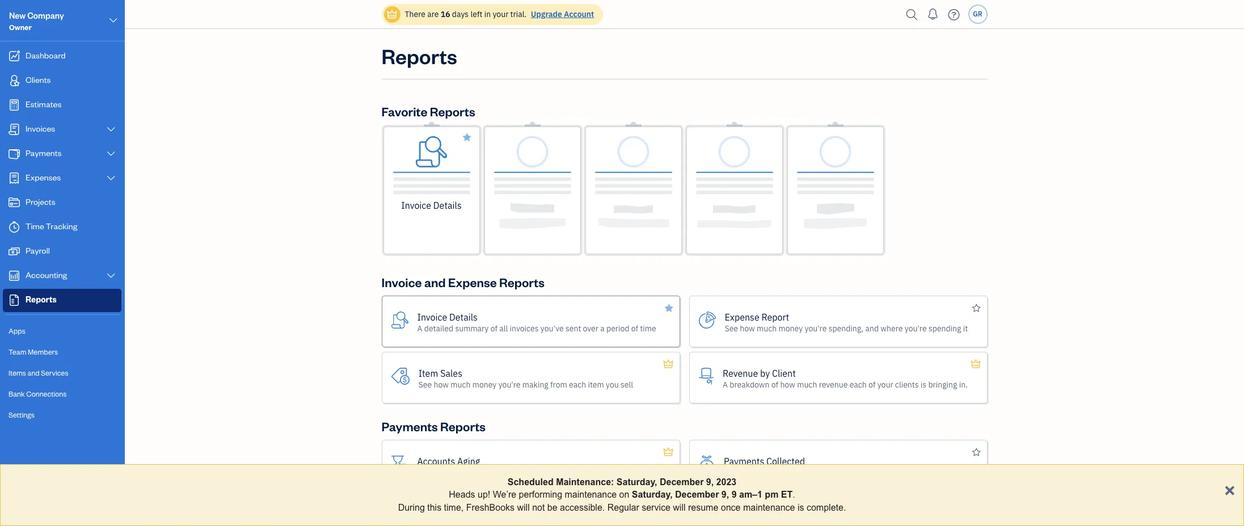 Task type: vqa. For each thing, say whether or not it's contained in the screenshot.
2nd the each from right
yes



Task type: locate. For each thing, give the bounding box(es) containing it.
accounts
[[418, 456, 455, 467], [418, 512, 455, 523]]

2 vertical spatial invoice
[[418, 311, 448, 323]]

crown image
[[663, 358, 675, 371], [663, 502, 675, 515]]

1 vertical spatial expense
[[725, 311, 760, 323]]

chevron large down image
[[108, 14, 119, 27], [106, 149, 116, 158], [106, 174, 116, 183]]

0 vertical spatial payments
[[26, 148, 62, 158]]

your
[[493, 9, 509, 19], [878, 380, 894, 390]]

a
[[418, 323, 423, 334], [723, 380, 728, 390], [724, 467, 729, 478]]

clients left bringing
[[896, 380, 919, 390]]

much left revenue
[[798, 380, 818, 390]]

invoice image
[[7, 124, 21, 135]]

payments collected a summary of all the payments you have collected over a period of time
[[724, 456, 978, 478]]

connections
[[26, 389, 67, 399]]

clients
[[26, 74, 51, 85]]

dashboard
[[26, 50, 66, 61]]

money inside item sales see how much money you're making from each item you sell
[[473, 380, 497, 390]]

update favorite status for expense report image
[[973, 301, 981, 315]]

over right sent
[[583, 323, 599, 334]]

dashboard link
[[3, 45, 121, 68]]

will right service at the bottom right of page
[[673, 503, 686, 512]]

over
[[583, 323, 599, 334], [905, 467, 920, 478]]

you left have
[[837, 467, 849, 478]]

reports link
[[3, 289, 121, 312]]

you left sell
[[606, 380, 619, 390]]

payments for payments collected a summary of all the payments you have collected over a period of time
[[724, 456, 765, 467]]

1 vertical spatial crown image
[[663, 502, 675, 515]]

1 vertical spatial a
[[723, 380, 728, 390]]

1 vertical spatial crown image
[[971, 358, 982, 371]]

chevron large down image
[[106, 125, 116, 134], [106, 271, 116, 280]]

0 horizontal spatial aging
[[458, 456, 480, 467]]

payments
[[799, 467, 835, 478]]

1 horizontal spatial a
[[601, 323, 605, 334]]

2 accounts from the top
[[418, 512, 455, 523]]

1 vertical spatial period
[[928, 467, 951, 478]]

see
[[725, 323, 739, 334], [419, 380, 432, 390]]

you're left spending,
[[805, 323, 827, 334]]

reports up which
[[441, 418, 486, 434]]

all
[[500, 323, 508, 334], [776, 467, 784, 478]]

you're for sales
[[499, 380, 521, 390]]

bank connections link
[[3, 384, 121, 404]]

all inside payments collected a summary of all the payments you have collected over a period of time
[[776, 467, 784, 478]]

to
[[576, 467, 583, 478]]

reports inside the "main" element
[[26, 294, 57, 305]]

× dialog
[[0, 464, 1245, 526]]

reports up invoice details a detailed summary of all invoices you've sent over a period of time
[[500, 274, 545, 290]]

you're right the where
[[905, 323, 927, 334]]

1 vertical spatial chevron large down image
[[106, 149, 116, 158]]

0 horizontal spatial a
[[534, 467, 539, 478]]

time inside invoice details a detailed summary of all invoices you've sent over a period of time
[[641, 323, 657, 334]]

crown image down update favorite status for invoice details icon
[[663, 358, 675, 371]]

scheduled maintenance: saturday, december 9, 2023 heads up! we're performing maintenance on saturday, december 9, 9 am–1 pm et . during this time, freshbooks will not be accessible. regular service will resume once maintenance is complete.
[[398, 477, 847, 512]]

1 horizontal spatial see
[[725, 323, 739, 334]]

invoice for invoice details
[[402, 200, 432, 211]]

0 horizontal spatial money
[[473, 380, 497, 390]]

1 horizontal spatial expense
[[725, 311, 760, 323]]

0 vertical spatial december
[[660, 477, 704, 487]]

summary
[[456, 323, 489, 334], [731, 467, 765, 478]]

see down item
[[419, 380, 432, 390]]

over inside invoice details a detailed summary of all invoices you've sent over a period of time
[[583, 323, 599, 334]]

maintenance down maintenance:
[[565, 490, 617, 500]]

maintenance down pm
[[744, 503, 796, 512]]

see inside expense report see how much money you're spending, and where you're spending it
[[725, 323, 739, 334]]

are left taking
[[497, 467, 509, 478]]

item sales see how much money you're making from each item you sell
[[419, 368, 634, 390]]

is left complete.
[[798, 503, 805, 512]]

1 will from the left
[[517, 503, 530, 512]]

1 vertical spatial see
[[419, 380, 432, 390]]

summary up am–1
[[731, 467, 765, 478]]

accounts for accounts aging find out which clients are taking a long time to pay
[[418, 456, 455, 467]]

see for expense report
[[725, 323, 739, 334]]

you're inside item sales see how much money you're making from each item you sell
[[499, 380, 521, 390]]

service
[[642, 503, 671, 512]]

detailed
[[424, 323, 454, 334]]

0 vertical spatial period
[[607, 323, 630, 334]]

9, left the 2023 at right bottom
[[707, 477, 714, 487]]

0 horizontal spatial how
[[434, 380, 449, 390]]

2 horizontal spatial payments
[[724, 456, 765, 467]]

0 vertical spatial saturday,
[[617, 477, 658, 487]]

will
[[517, 503, 530, 512], [673, 503, 686, 512]]

2 vertical spatial and
[[27, 368, 39, 378]]

2 vertical spatial crown image
[[663, 446, 675, 459]]

chevron large down image inside the accounting link
[[106, 271, 116, 280]]

0 vertical spatial summary
[[456, 323, 489, 334]]

1 vertical spatial december
[[676, 490, 719, 500]]

summary right detailed
[[456, 323, 489, 334]]

0 horizontal spatial 9,
[[707, 477, 714, 487]]

payments up find at the left bottom
[[382, 418, 438, 434]]

0 vertical spatial your
[[493, 9, 509, 19]]

1 vertical spatial over
[[905, 467, 920, 478]]

sent
[[566, 323, 581, 334]]

1 horizontal spatial are
[[497, 467, 509, 478]]

reports down accounting at the left
[[26, 294, 57, 305]]

0 vertical spatial crown image
[[386, 8, 398, 20]]

a inside revenue by client a breakdown of how much revenue each of your clients is bringing in.
[[723, 380, 728, 390]]

1 vertical spatial details
[[450, 311, 478, 323]]

details inside invoice details a detailed summary of all invoices you've sent over a period of time
[[450, 311, 478, 323]]

9, left 9
[[722, 490, 730, 500]]

each inside revenue by client a breakdown of how much revenue each of your clients is bringing in.
[[850, 380, 867, 390]]

long
[[540, 467, 556, 478]]

see for item sales
[[419, 380, 432, 390]]

invoice
[[402, 200, 432, 211], [382, 274, 422, 290], [418, 311, 448, 323]]

0 vertical spatial expense
[[448, 274, 497, 290]]

2 vertical spatial payments
[[724, 456, 765, 467]]

0 horizontal spatial time
[[558, 467, 574, 478]]

payments
[[26, 148, 62, 158], [382, 418, 438, 434], [724, 456, 765, 467]]

how down sales at the left bottom of the page
[[434, 380, 449, 390]]

a right 'collected'
[[922, 467, 926, 478]]

0 vertical spatial a
[[418, 323, 423, 334]]

1 horizontal spatial your
[[878, 380, 894, 390]]

much
[[757, 323, 777, 334], [451, 380, 471, 390], [798, 380, 818, 390]]

2 horizontal spatial a
[[922, 467, 926, 478]]

crown image for accounts aging
[[663, 446, 675, 459]]

expense image
[[7, 173, 21, 184]]

a left detailed
[[418, 323, 423, 334]]

you're for report
[[805, 323, 827, 334]]

1 vertical spatial your
[[878, 380, 894, 390]]

1 vertical spatial chevron large down image
[[106, 271, 116, 280]]

is left bringing
[[921, 380, 927, 390]]

details for invoice details
[[434, 200, 462, 211]]

1 each from the left
[[569, 380, 587, 390]]

2 chevron large down image from the top
[[106, 271, 116, 280]]

will left not
[[517, 503, 530, 512]]

pm
[[765, 490, 779, 500]]

a inside invoice details a detailed summary of all invoices you've sent over a period of time
[[418, 323, 423, 334]]

saturday,
[[617, 477, 658, 487], [632, 490, 673, 500]]

have
[[851, 467, 868, 478]]

0 vertical spatial all
[[500, 323, 508, 334]]

0 horizontal spatial will
[[517, 503, 530, 512]]

1 vertical spatial accounts
[[418, 512, 455, 523]]

company
[[27, 10, 64, 21]]

clients inside revenue by client a breakdown of how much revenue each of your clients is bringing in.
[[896, 380, 919, 390]]

all left invoices
[[500, 323, 508, 334]]

see inside item sales see how much money you're making from each item you sell
[[419, 380, 432, 390]]

and for services
[[27, 368, 39, 378]]

pay
[[585, 467, 597, 478]]

invoice details link
[[382, 125, 482, 256]]

money inside expense report see how much money you're spending, and where you're spending it
[[779, 323, 803, 334]]

1 horizontal spatial how
[[740, 323, 755, 334]]

and for expense
[[425, 274, 446, 290]]

2 horizontal spatial much
[[798, 380, 818, 390]]

0 vertical spatial money
[[779, 323, 803, 334]]

a down revenue
[[723, 380, 728, 390]]

estimates link
[[3, 94, 121, 117]]

aging down we're at bottom
[[492, 512, 515, 523]]

and left the where
[[866, 323, 879, 334]]

your right revenue
[[878, 380, 894, 390]]

1 horizontal spatial all
[[776, 467, 784, 478]]

accounts inside button
[[418, 512, 455, 523]]

how down client
[[781, 380, 796, 390]]

1 vertical spatial invoice
[[382, 274, 422, 290]]

see up revenue
[[725, 323, 739, 334]]

a inside accounts aging find out which clients are taking a long time to pay
[[534, 467, 539, 478]]

how up revenue
[[740, 323, 755, 334]]

0 vertical spatial are
[[428, 9, 439, 19]]

1 horizontal spatial clients
[[896, 380, 919, 390]]

apps link
[[3, 321, 121, 341]]

1 vertical spatial 9,
[[722, 490, 730, 500]]

money left making
[[473, 380, 497, 390]]

1 accounts from the top
[[418, 456, 455, 467]]

how inside expense report see how much money you're spending, and where you're spending it
[[740, 323, 755, 334]]

clients up up!
[[472, 467, 495, 478]]

you're
[[805, 323, 827, 334], [905, 323, 927, 334], [499, 380, 521, 390]]

1 vertical spatial summary
[[731, 467, 765, 478]]

are inside accounts aging find out which clients are taking a long time to pay
[[497, 467, 509, 478]]

crown image up service at the bottom right of page
[[663, 446, 675, 459]]

1 horizontal spatial maintenance
[[744, 503, 796, 512]]

go to help image
[[945, 6, 964, 23]]

favorite
[[382, 103, 428, 119]]

0 vertical spatial see
[[725, 323, 739, 334]]

main element
[[0, 0, 153, 526]]

0 vertical spatial crown image
[[663, 358, 675, 371]]

each inside item sales see how much money you're making from each item you sell
[[569, 380, 587, 390]]

payments up the 2023 at right bottom
[[724, 456, 765, 467]]

1 vertical spatial clients
[[472, 467, 495, 478]]

1 vertical spatial maintenance
[[744, 503, 796, 512]]

payable
[[458, 512, 490, 523]]

payments up expenses
[[26, 148, 62, 158]]

1 vertical spatial and
[[866, 323, 879, 334]]

1 vertical spatial aging
[[492, 512, 515, 523]]

aging up which
[[458, 456, 480, 467]]

1 vertical spatial is
[[798, 503, 805, 512]]

and inside the "main" element
[[27, 368, 39, 378]]

are
[[428, 9, 439, 19], [497, 467, 509, 478]]

crown image down update favorite status for expense report icon
[[971, 358, 982, 371]]

your right in
[[493, 9, 509, 19]]

0 horizontal spatial and
[[27, 368, 39, 378]]

saturday, up on
[[617, 477, 658, 487]]

settings link
[[3, 405, 121, 425]]

invoice details
[[402, 200, 462, 211]]

accounts down heads
[[418, 512, 455, 523]]

0 horizontal spatial maintenance
[[565, 490, 617, 500]]

time
[[26, 221, 44, 232]]

2 crown image from the top
[[663, 502, 675, 515]]

chevron large down image for payments
[[106, 149, 116, 158]]

1 vertical spatial you
[[837, 467, 849, 478]]

1 chevron large down image from the top
[[106, 125, 116, 134]]

0 vertical spatial invoice
[[402, 200, 432, 211]]

1 vertical spatial money
[[473, 380, 497, 390]]

1 horizontal spatial much
[[757, 323, 777, 334]]

find
[[418, 467, 433, 478]]

and right items
[[27, 368, 39, 378]]

revenue
[[723, 368, 759, 379]]

expenses link
[[3, 167, 121, 190]]

1 horizontal spatial time
[[641, 323, 657, 334]]

0 vertical spatial aging
[[458, 456, 480, 467]]

much down sales at the left bottom of the page
[[451, 380, 471, 390]]

a right sent
[[601, 323, 605, 334]]

0 horizontal spatial period
[[607, 323, 630, 334]]

1 horizontal spatial you're
[[805, 323, 827, 334]]

how inside item sales see how much money you're making from each item you sell
[[434, 380, 449, 390]]

0 horizontal spatial crown image
[[386, 8, 398, 20]]

timer image
[[7, 221, 21, 233]]

0 vertical spatial is
[[921, 380, 927, 390]]

are left 16
[[428, 9, 439, 19]]

much inside expense report see how much money you're spending, and where you're spending it
[[757, 323, 777, 334]]

2 vertical spatial chevron large down image
[[106, 174, 116, 183]]

items
[[9, 368, 26, 378]]

chevron large down image down estimates link
[[106, 125, 116, 134]]

0 vertical spatial chevron large down image
[[106, 125, 116, 134]]

expense
[[448, 274, 497, 290], [725, 311, 760, 323]]

2 horizontal spatial crown image
[[971, 358, 982, 371]]

0 horizontal spatial see
[[419, 380, 432, 390]]

accounts up "out"
[[418, 456, 455, 467]]

1 horizontal spatial summary
[[731, 467, 765, 478]]

over right 'collected'
[[905, 467, 920, 478]]

payroll
[[26, 245, 50, 256]]

report
[[762, 311, 790, 323]]

and up detailed
[[425, 274, 446, 290]]

items and services
[[9, 368, 68, 378]]

saturday, up service at the bottom right of page
[[632, 490, 673, 500]]

0 vertical spatial you
[[606, 380, 619, 390]]

0 vertical spatial maintenance
[[565, 490, 617, 500]]

estimates
[[26, 99, 61, 110]]

chevron large down image down payroll link
[[106, 271, 116, 280]]

0 horizontal spatial you're
[[499, 380, 521, 390]]

period right 'collected'
[[928, 467, 951, 478]]

0 horizontal spatial each
[[569, 380, 587, 390]]

much inside item sales see how much money you're making from each item you sell
[[451, 380, 471, 390]]

0 horizontal spatial all
[[500, 323, 508, 334]]

and inside expense report see how much money you're spending, and where you're spending it
[[866, 323, 879, 334]]

all left the
[[776, 467, 784, 478]]

1 horizontal spatial you
[[837, 467, 849, 478]]

much inside revenue by client a breakdown of how much revenue each of your clients is bringing in.
[[798, 380, 818, 390]]

all inside invoice details a detailed summary of all invoices you've sent over a period of time
[[500, 323, 508, 334]]

payments inside payments collected a summary of all the payments you have collected over a period of time
[[724, 456, 765, 467]]

invoices link
[[3, 118, 121, 141]]

a left long
[[534, 467, 539, 478]]

credit
[[725, 507, 750, 519]]

1 horizontal spatial over
[[905, 467, 920, 478]]

aging
[[458, 456, 480, 467], [492, 512, 515, 523]]

chevron large down image inside expenses link
[[106, 174, 116, 183]]

each right revenue
[[850, 380, 867, 390]]

each left 'item'
[[569, 380, 587, 390]]

invoice and expense reports
[[382, 274, 545, 290]]

crown image left there
[[386, 8, 398, 20]]

0 horizontal spatial summary
[[456, 323, 489, 334]]

0 horizontal spatial much
[[451, 380, 471, 390]]

crown image
[[386, 8, 398, 20], [971, 358, 982, 371], [663, 446, 675, 459]]

team members link
[[3, 342, 121, 362]]

a inside payments collected a summary of all the payments you have collected over a period of time
[[724, 467, 729, 478]]

1 vertical spatial payments
[[382, 418, 438, 434]]

how for item
[[434, 380, 449, 390]]

2 each from the left
[[850, 380, 867, 390]]

client image
[[7, 75, 21, 86]]

1 crown image from the top
[[663, 358, 675, 371]]

freshbooks image
[[53, 508, 72, 522]]

0 vertical spatial over
[[583, 323, 599, 334]]

period right sent
[[607, 323, 630, 334]]

members
[[28, 347, 58, 357]]

0 horizontal spatial clients
[[472, 467, 495, 478]]

payments inside the "main" element
[[26, 148, 62, 158]]

accounts payable aging button
[[382, 496, 680, 526]]

2 horizontal spatial how
[[781, 380, 796, 390]]

1 horizontal spatial is
[[921, 380, 927, 390]]

summary inside payments collected a summary of all the payments you have collected over a period of time
[[731, 467, 765, 478]]

a up once
[[724, 467, 729, 478]]

9
[[732, 490, 737, 500]]

crown image left the resume
[[663, 502, 675, 515]]

invoice details a detailed summary of all invoices you've sent over a period of time
[[418, 311, 657, 334]]

client
[[773, 368, 796, 379]]

2 horizontal spatial time
[[962, 467, 978, 478]]

0 horizontal spatial you
[[606, 380, 619, 390]]

expense report see how much money you're spending, and where you're spending it
[[725, 311, 969, 334]]

much down report
[[757, 323, 777, 334]]

be
[[548, 503, 558, 512]]

accounts inside accounts aging find out which clients are taking a long time to pay
[[418, 456, 455, 467]]

0 vertical spatial clients
[[896, 380, 919, 390]]

0 vertical spatial and
[[425, 274, 446, 290]]

0 horizontal spatial is
[[798, 503, 805, 512]]

you're left making
[[499, 380, 521, 390]]

et
[[782, 490, 793, 500]]

money down report
[[779, 323, 803, 334]]

0 horizontal spatial over
[[583, 323, 599, 334]]

not
[[533, 503, 545, 512]]

update favorite status for payments collected image
[[973, 446, 981, 459]]

1 vertical spatial all
[[776, 467, 784, 478]]

spending
[[929, 323, 962, 334]]

bank
[[9, 389, 25, 399]]



Task type: describe. For each thing, give the bounding box(es) containing it.
item
[[588, 380, 604, 390]]

in.
[[960, 380, 968, 390]]

making
[[523, 380, 549, 390]]

resume
[[689, 503, 719, 512]]

time tracking link
[[3, 216, 121, 239]]

bank connections
[[9, 389, 67, 399]]

2 will from the left
[[673, 503, 686, 512]]

summary inside invoice details a detailed summary of all invoices you've sent over a period of time
[[456, 323, 489, 334]]

items and services link
[[3, 363, 121, 383]]

a for invoice details
[[418, 323, 423, 334]]

invoices
[[26, 123, 55, 134]]

am–1
[[740, 490, 763, 500]]

upgrade account link
[[529, 9, 595, 19]]

accounts aging find out which clients are taking a long time to pay
[[418, 456, 597, 478]]

payments for payments
[[26, 148, 62, 158]]

owner
[[9, 23, 32, 32]]

on
[[620, 490, 630, 500]]

.
[[793, 490, 796, 500]]

aging inside accounts payable aging button
[[492, 512, 515, 523]]

sales
[[441, 368, 463, 379]]

accounting
[[26, 270, 67, 280]]

0 vertical spatial chevron large down image
[[108, 14, 119, 27]]

you've
[[541, 323, 564, 334]]

project image
[[7, 197, 21, 208]]

tracking
[[46, 221, 77, 232]]

days
[[452, 9, 469, 19]]

payments link
[[3, 142, 121, 166]]

projects link
[[3, 191, 121, 215]]

gr
[[974, 10, 983, 18]]

time,
[[444, 503, 464, 512]]

notifications image
[[924, 3, 943, 26]]

in
[[485, 9, 491, 19]]

is inside revenue by client a breakdown of how much revenue each of your clients is bringing in.
[[921, 380, 927, 390]]

there are 16 days left in your trial. upgrade account
[[405, 9, 595, 19]]

invoice inside invoice details a detailed summary of all invoices you've sent over a period of time
[[418, 311, 448, 323]]

crown image for revenue by client
[[971, 358, 982, 371]]

team members
[[9, 347, 58, 357]]

over inside payments collected a summary of all the payments you have collected over a period of time
[[905, 467, 920, 478]]

reports down there
[[382, 43, 457, 69]]

payroll link
[[3, 240, 121, 263]]

period inside invoice details a detailed summary of all invoices you've sent over a period of time
[[607, 323, 630, 334]]

a for payments collected
[[724, 467, 729, 478]]

a inside payments collected a summary of all the payments you have collected over a period of time
[[922, 467, 926, 478]]

how inside revenue by client a breakdown of how much revenue each of your clients is bringing in.
[[781, 380, 796, 390]]

you inside payments collected a summary of all the payments you have collected over a period of time
[[837, 467, 849, 478]]

payments for payments reports
[[382, 418, 438, 434]]

favorite reports
[[382, 103, 476, 119]]

payment image
[[7, 148, 21, 160]]

report image
[[7, 295, 21, 306]]

breakdown
[[730, 380, 770, 390]]

estimate image
[[7, 99, 21, 111]]

much for sales
[[451, 380, 471, 390]]

money image
[[7, 246, 21, 257]]

settings
[[9, 410, 35, 420]]

your inside revenue by client a breakdown of how much revenue each of your clients is bringing in.
[[878, 380, 894, 390]]

a inside invoice details a detailed summary of all invoices you've sent over a period of time
[[601, 323, 605, 334]]

invoice for invoice and expense reports
[[382, 274, 422, 290]]

apps
[[9, 326, 25, 336]]

expenses
[[26, 172, 61, 183]]

new
[[9, 10, 26, 21]]

is inside scheduled maintenance: saturday, december 9, 2023 heads up! we're performing maintenance on saturday, december 9, 9 am–1 pm et . during this time, freshbooks will not be accessible. regular service will resume once maintenance is complete.
[[798, 503, 805, 512]]

accounts for accounts payable aging
[[418, 512, 455, 523]]

star image
[[463, 131, 471, 144]]

time tracking
[[26, 221, 77, 232]]

expense inside expense report see how much money you're spending, and where you're spending it
[[725, 311, 760, 323]]

sell
[[621, 380, 634, 390]]

team
[[9, 347, 26, 357]]

trial.
[[511, 9, 527, 19]]

bringing
[[929, 380, 958, 390]]

1 vertical spatial saturday,
[[632, 490, 673, 500]]

once
[[721, 503, 741, 512]]

0 horizontal spatial are
[[428, 9, 439, 19]]

credit balance button
[[689, 496, 988, 526]]

collected
[[767, 456, 806, 467]]

account
[[564, 9, 595, 19]]

we're
[[493, 490, 517, 500]]

16
[[441, 9, 450, 19]]

complete.
[[807, 503, 847, 512]]

chevron large down image for expenses
[[106, 174, 116, 183]]

performing
[[519, 490, 563, 500]]

× button
[[1225, 478, 1236, 499]]

period inside payments collected a summary of all the payments you have collected over a period of time
[[928, 467, 951, 478]]

where
[[881, 323, 903, 334]]

regular
[[608, 503, 640, 512]]

money for sales
[[473, 380, 497, 390]]

from
[[551, 380, 568, 390]]

aging inside accounts aging find out which clients are taking a long time to pay
[[458, 456, 480, 467]]

revenue by client a breakdown of how much revenue each of your clients is bringing in.
[[723, 368, 968, 390]]

details for invoice details a detailed summary of all invoices you've sent over a period of time
[[450, 311, 478, 323]]

reports up star 'image'
[[430, 103, 476, 119]]

chevron large down image for accounting
[[106, 271, 116, 280]]

it
[[964, 323, 969, 334]]

crown image for credit balance
[[663, 502, 675, 515]]

chevron large down image for invoices
[[106, 125, 116, 134]]

clients link
[[3, 69, 121, 93]]

credit balance
[[725, 507, 785, 519]]

each for revenue by client
[[850, 380, 867, 390]]

0 horizontal spatial your
[[493, 9, 509, 19]]

spending,
[[829, 323, 864, 334]]

dashboard image
[[7, 51, 21, 62]]

update favorite status for invoice details image
[[665, 301, 674, 315]]

clients inside accounts aging find out which clients are taking a long time to pay
[[472, 467, 495, 478]]

2 horizontal spatial you're
[[905, 323, 927, 334]]

0 vertical spatial 9,
[[707, 477, 714, 487]]

heads
[[449, 490, 475, 500]]

collected
[[870, 467, 903, 478]]

you inside item sales see how much money you're making from each item you sell
[[606, 380, 619, 390]]

1 horizontal spatial 9,
[[722, 490, 730, 500]]

time inside accounts aging find out which clients are taking a long time to pay
[[558, 467, 574, 478]]

invoices
[[510, 323, 539, 334]]

money for report
[[779, 323, 803, 334]]

during
[[398, 503, 425, 512]]

revenue
[[820, 380, 848, 390]]

accessible.
[[560, 503, 605, 512]]

balance
[[752, 507, 785, 519]]

much for report
[[757, 323, 777, 334]]

chart image
[[7, 270, 21, 282]]

item
[[419, 368, 438, 379]]

each for item sales
[[569, 380, 587, 390]]

this
[[428, 503, 442, 512]]

there
[[405, 9, 426, 19]]

0 horizontal spatial expense
[[448, 274, 497, 290]]

how for expense
[[740, 323, 755, 334]]

×
[[1225, 478, 1236, 499]]

time inside payments collected a summary of all the payments you have collected over a period of time
[[962, 467, 978, 478]]

scheduled
[[508, 477, 554, 487]]

by
[[761, 368, 770, 379]]

new company owner
[[9, 10, 64, 32]]

crown image for revenue by client
[[663, 358, 675, 371]]

up!
[[478, 490, 491, 500]]

search image
[[903, 6, 922, 23]]

the
[[786, 467, 798, 478]]



